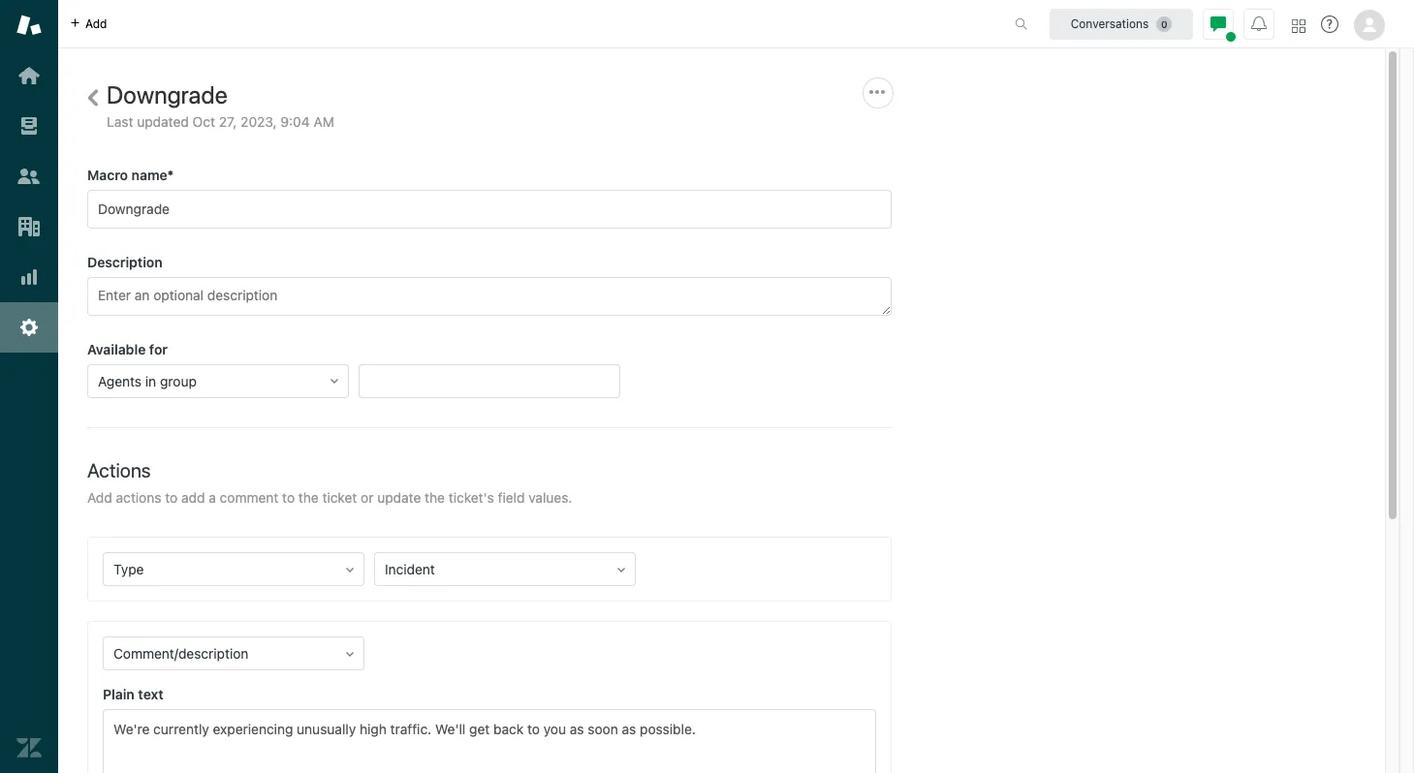 Task type: vqa. For each thing, say whether or not it's contained in the screenshot.
add dropdown button
yes



Task type: locate. For each thing, give the bounding box(es) containing it.
zendesk products image
[[1292, 19, 1306, 32]]

conversations button
[[1050, 8, 1193, 39]]

admin image
[[16, 315, 42, 340]]

views image
[[16, 113, 42, 139]]

get help image
[[1321, 16, 1338, 33]]

zendesk image
[[16, 736, 42, 761]]

get started image
[[16, 63, 42, 88]]



Task type: describe. For each thing, give the bounding box(es) containing it.
zendesk support image
[[16, 13, 42, 38]]

notifications image
[[1251, 16, 1267, 31]]

main element
[[0, 0, 58, 773]]

reporting image
[[16, 265, 42, 290]]

button displays agent's chat status as online. image
[[1211, 16, 1226, 31]]

customers image
[[16, 164, 42, 189]]

add
[[85, 16, 107, 31]]

organizations image
[[16, 214, 42, 239]]

add button
[[58, 0, 119, 47]]

conversations
[[1071, 16, 1149, 31]]



